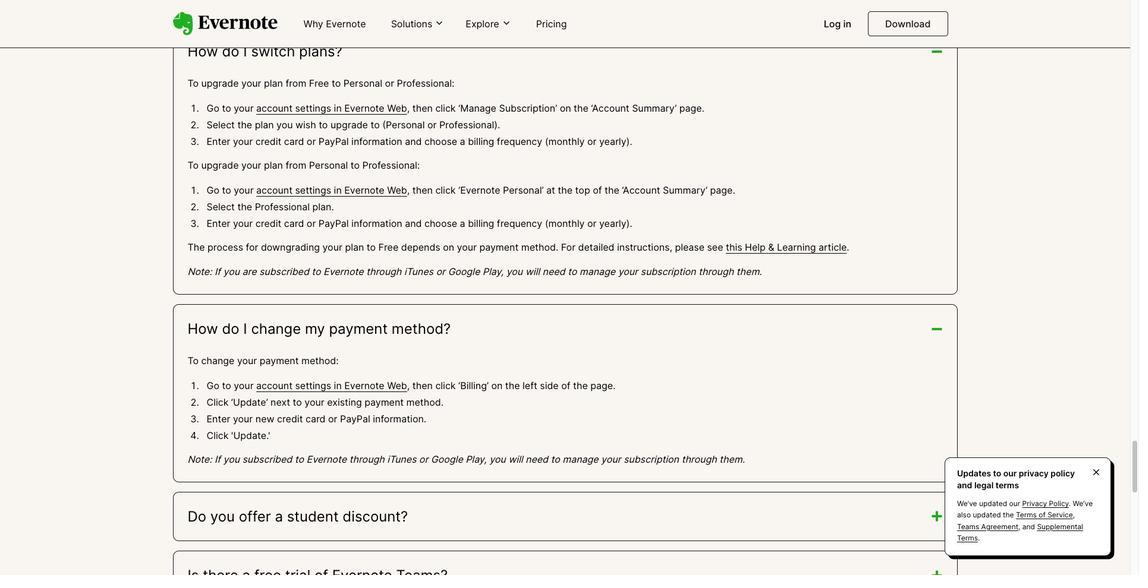 Task type: describe. For each thing, give the bounding box(es) containing it.
web inside go to your account settings in evernote web , then click 'billing' on the left side of the page. click 'update' next to your existing payment method. enter your new credit card or paypal information. click 'update.'
[[387, 380, 407, 392]]

also
[[958, 511, 971, 520]]

learning
[[777, 241, 816, 253]]

'evernote
[[459, 184, 501, 196]]

log
[[824, 18, 841, 30]]

to evernote
[[295, 454, 347, 466]]

of for top
[[593, 184, 602, 196]]

the
[[188, 241, 205, 253]]

left
[[523, 380, 537, 392]]

a inside go to your account settings in evernote web , then click 'manage subscription' on the 'account summary' page. select the plan you wish to upgrade to (personal or professional). enter your credit card or paypal information and choose a billing frequency (monthly or yearly).
[[460, 136, 465, 147]]

how for how do i change my payment method?
[[188, 320, 218, 338]]

then inside go to your account settings in evernote web , then click 'billing' on the left side of the page. click 'update' next to your existing payment method. enter your new credit card or paypal information. click 'update.'
[[413, 380, 433, 392]]

professional
[[255, 201, 310, 213]]

0 vertical spatial manage
[[580, 266, 616, 278]]

new
[[256, 413, 274, 425]]

process
[[208, 241, 243, 253]]

frequency inside go to your account settings in evernote web , then click 'manage subscription' on the 'account summary' page. select the plan you wish to upgrade to (personal or professional). enter your credit card or paypal information and choose a billing frequency (monthly or yearly).
[[497, 136, 543, 147]]

for
[[246, 241, 258, 253]]

to change your payment method:
[[188, 355, 339, 367]]

go to your account settings in evernote web , then click 'manage subscription' on the 'account summary' page. select the plan you wish to upgrade to (personal or professional). enter your credit card or paypal information and choose a billing frequency (monthly or yearly).
[[207, 102, 705, 147]]

go for go to your account settings in evernote web , then click 'manage subscription' on the 'account summary' page. select the plan you wish to upgrade to (personal or professional). enter your credit card or paypal information and choose a billing frequency (monthly or yearly).
[[207, 102, 219, 114]]

1 horizontal spatial change
[[251, 320, 301, 338]]

teams
[[958, 523, 980, 531]]

card inside go to your account settings in evernote web , then click 'billing' on the left side of the page. click 'update' next to your existing payment method. enter your new credit card or paypal information. click 'update.'
[[306, 413, 326, 425]]

paypal inside go to your account settings in evernote web , then click 'manage subscription' on the 'account summary' page. select the plan you wish to upgrade to (personal or professional). enter your credit card or paypal information and choose a billing frequency (monthly or yearly).
[[319, 136, 349, 147]]

click for 'billing'
[[436, 380, 456, 392]]

0 horizontal spatial .
[[847, 241, 850, 253]]

pricing
[[536, 18, 567, 30]]

1 click from the top
[[207, 397, 229, 409]]

, up supplemental
[[1073, 511, 1075, 520]]

method:
[[302, 355, 339, 367]]

wish
[[296, 119, 316, 131]]

updates to our privacy policy and legal terms
[[958, 469, 1075, 490]]

billing inside go to your account settings in evernote web , then click 'manage subscription' on the 'account summary' page. select the plan you wish to upgrade to (personal or professional). enter your credit card or paypal information and choose a billing frequency (monthly or yearly).
[[468, 136, 494, 147]]

paypal inside go to your account settings in evernote web , then click 'billing' on the left side of the page. click 'update' next to your existing payment method. enter your new credit card or paypal information. click 'update.'
[[340, 413, 370, 425]]

personal'
[[503, 184, 544, 196]]

to for how do i switch plans?
[[188, 78, 199, 89]]

enter inside go to your account settings in evernote web , then click 'evernote personal' at the top of the 'account summary' page. select the professional plan. enter your credit card or paypal information and choose a billing frequency (monthly or yearly).
[[207, 217, 230, 229]]

updates
[[958, 469, 991, 479]]

note: if you are subscribed to evernote through itunes or google play, you will need to manage your subscription through them.
[[188, 266, 762, 278]]

page. inside go to your account settings in evernote web , then click 'manage subscription' on the 'account summary' page. select the plan you wish to upgrade to (personal or professional). enter your credit card or paypal information and choose a billing frequency (monthly or yearly).
[[680, 102, 705, 114]]

to inside updates to our privacy policy and legal terms
[[994, 469, 1002, 479]]

payment inside go to your account settings in evernote web , then click 'billing' on the left side of the page. click 'update' next to your existing payment method. enter your new credit card or paypal information. click 'update.'
[[365, 397, 404, 409]]

click for 'evernote
[[436, 184, 456, 196]]

next
[[271, 397, 290, 409]]

do
[[188, 508, 206, 525]]

explore button
[[462, 17, 515, 30]]

0 vertical spatial subscription
[[641, 266, 696, 278]]

0 vertical spatial professional:
[[397, 78, 455, 89]]

how do i switch plans?
[[188, 43, 342, 60]]

why
[[304, 18, 323, 30]]

supplemental terms
[[958, 523, 1084, 543]]

terms
[[996, 480, 1019, 490]]

0 horizontal spatial will
[[509, 454, 523, 466]]

at
[[547, 184, 555, 196]]

supplemental
[[1037, 523, 1084, 531]]

web for , then click 'manage subscription' on the 'account summary' page.
[[387, 102, 407, 114]]

page. inside go to your account settings in evernote web , then click 'billing' on the left side of the page. click 'update' next to your existing payment method. enter your new credit card or paypal information. click 'update.'
[[591, 380, 616, 392]]

the inside . we've also updated the
[[1003, 511, 1014, 520]]

then for , then click 'manage subscription' on the 'account summary' page.
[[413, 102, 433, 114]]

this help & learning article link
[[726, 241, 847, 253]]

or down wish
[[307, 136, 316, 147]]

summary' inside go to your account settings in evernote web , then click 'evernote personal' at the top of the 'account summary' page. select the professional plan. enter your credit card or paypal information and choose a billing frequency (monthly or yearly).
[[663, 184, 708, 196]]

on inside go to your account settings in evernote web , then click 'manage subscription' on the 'account summary' page. select the plan you wish to upgrade to (personal or professional). enter your credit card or paypal information and choose a billing frequency (monthly or yearly).
[[560, 102, 571, 114]]

method?
[[392, 320, 451, 338]]

go for go to your account settings in evernote web , then click 'evernote personal' at the top of the 'account summary' page. select the professional plan. enter your credit card or paypal information and choose a billing frequency (monthly or yearly).
[[207, 184, 219, 196]]

account for the
[[256, 184, 293, 196]]

professional).
[[439, 119, 500, 131]]

solutions button
[[388, 17, 448, 30]]

my
[[305, 320, 325, 338]]

note: if you subscribed to evernote through itunes or google play, you will need to manage your subscription through them.
[[188, 454, 745, 466]]

pricing link
[[529, 13, 574, 36]]

you inside go to your account settings in evernote web , then click 'manage subscription' on the 'account summary' page. select the plan you wish to upgrade to (personal or professional). enter your credit card or paypal information and choose a billing frequency (monthly or yearly).
[[277, 119, 293, 131]]

go to your account settings in evernote web , then click 'billing' on the left side of the page. click 'update' next to your existing payment method. enter your new credit card or paypal information. click 'update.'
[[207, 380, 616, 442]]

why evernote
[[304, 18, 366, 30]]

1 vertical spatial professional:
[[362, 159, 420, 171]]

1 we've from the left
[[958, 500, 977, 509]]

we've inside . we've also updated the
[[1073, 500, 1093, 509]]

to upgrade your plan from personal to professional:
[[188, 159, 420, 171]]

student
[[287, 508, 339, 525]]

paypal inside go to your account settings in evernote web , then click 'evernote personal' at the top of the 'account summary' page. select the professional plan. enter your credit card or paypal information and choose a billing frequency (monthly or yearly).
[[319, 217, 349, 229]]

log in link
[[817, 13, 859, 36]]

account for to
[[256, 380, 293, 392]]

'billing'
[[459, 380, 489, 392]]

from for personal
[[286, 159, 306, 171]]

terms of service , teams agreement , and
[[958, 511, 1075, 531]]

please
[[675, 241, 705, 253]]

plan inside go to your account settings in evernote web , then click 'manage subscription' on the 'account summary' page. select the plan you wish to upgrade to (personal or professional). enter your credit card or paypal information and choose a billing frequency (monthly or yearly).
[[255, 119, 274, 131]]

billing inside go to your account settings in evernote web , then click 'evernote personal' at the top of the 'account summary' page. select the professional plan. enter your credit card or paypal information and choose a billing frequency (monthly or yearly).
[[468, 217, 494, 229]]

page. inside go to your account settings in evernote web , then click 'evernote personal' at the top of the 'account summary' page. select the professional plan. enter your credit card or paypal information and choose a billing frequency (monthly or yearly).
[[710, 184, 736, 196]]

1 vertical spatial itunes
[[387, 454, 417, 466]]

our for privacy
[[1010, 500, 1021, 509]]

supplemental terms link
[[958, 523, 1084, 543]]

or up 'detailed'
[[588, 217, 597, 229]]

privacy policy link
[[1023, 500, 1069, 509]]

a inside go to your account settings in evernote web , then click 'evernote personal' at the top of the 'account summary' page. select the professional plan. enter your credit card or paypal information and choose a billing frequency (monthly or yearly).
[[460, 217, 465, 229]]

, for 'manage
[[407, 102, 410, 114]]

'manage
[[459, 102, 497, 114]]

1 horizontal spatial will
[[526, 266, 540, 278]]

information inside go to your account settings in evernote web , then click 'evernote personal' at the top of the 'account summary' page. select the professional plan. enter your credit card or paypal information and choose a billing frequency (monthly or yearly).
[[352, 217, 402, 229]]

policy
[[1051, 469, 1075, 479]]

article
[[819, 241, 847, 253]]

switch
[[251, 43, 295, 60]]

0 vertical spatial them.
[[737, 266, 762, 278]]

(personal
[[383, 119, 425, 131]]

or right (personal
[[428, 119, 437, 131]]

log in
[[824, 18, 852, 30]]

0 vertical spatial updated
[[979, 500, 1008, 509]]

2 vertical spatial a
[[275, 508, 283, 525]]

and inside go to your account settings in evernote web , then click 'manage subscription' on the 'account summary' page. select the plan you wish to upgrade to (personal or professional). enter your credit card or paypal information and choose a billing frequency (monthly or yearly).
[[405, 136, 422, 147]]

this
[[726, 241, 743, 253]]

'update.'
[[231, 430, 270, 442]]

yearly). inside go to your account settings in evernote web , then click 'manage subscription' on the 'account summary' page. select the plan you wish to upgrade to (personal or professional). enter your credit card or paypal information and choose a billing frequency (monthly or yearly).
[[599, 136, 633, 147]]

upgrade inside go to your account settings in evernote web , then click 'manage subscription' on the 'account summary' page. select the plan you wish to upgrade to (personal or professional). enter your credit card or paypal information and choose a billing frequency (monthly or yearly).
[[331, 119, 368, 131]]

card inside go to your account settings in evernote web , then click 'evernote personal' at the top of the 'account summary' page. select the professional plan. enter your credit card or paypal information and choose a billing frequency (monthly or yearly).
[[284, 217, 304, 229]]

how do i change my payment method?
[[188, 320, 451, 338]]

do for change
[[222, 320, 239, 338]]

in for go to your account settings in evernote web , then click 'billing' on the left side of the page. click 'update' next to your existing payment method. enter your new credit card or paypal information. click 'update.'
[[334, 380, 342, 392]]

. for . we've also updated the
[[1069, 500, 1071, 509]]

credit inside go to your account settings in evernote web , then click 'evernote personal' at the top of the 'account summary' page. select the professional plan. enter your credit card or paypal information and choose a billing frequency (monthly or yearly).
[[256, 217, 281, 229]]

or down information.
[[419, 454, 428, 466]]

service
[[1048, 511, 1073, 520]]

1 vertical spatial play,
[[466, 454, 487, 466]]

account settings in evernote web link for my
[[256, 380, 407, 392]]

information.
[[373, 413, 427, 425]]

the process for downgrading your plan to free depends on your payment method. for detailed instructions, please see this help & learning article .
[[188, 241, 850, 253]]

0 vertical spatial need
[[543, 266, 565, 278]]

payment left "method:" on the left bottom of page
[[260, 355, 299, 367]]

note: for note: if you are subscribed to evernote through itunes or google play, you will need to manage your subscription through them.
[[188, 266, 212, 278]]

to upgrade your plan from free to personal or professional:
[[188, 78, 455, 89]]

1 vertical spatial manage
[[563, 454, 599, 466]]

in for go to your account settings in evernote web , then click 'manage subscription' on the 'account summary' page. select the plan you wish to upgrade to (personal or professional). enter your credit card or paypal information and choose a billing frequency (monthly or yearly).
[[334, 102, 342, 114]]

0 vertical spatial itunes
[[404, 266, 433, 278]]

and inside go to your account settings in evernote web , then click 'evernote personal' at the top of the 'account summary' page. select the professional plan. enter your credit card or paypal information and choose a billing frequency (monthly or yearly).
[[405, 217, 422, 229]]

subscription'
[[499, 102, 557, 114]]

i for change
[[243, 320, 247, 338]]

in for go to your account settings in evernote web , then click 'evernote personal' at the top of the 'account summary' page. select the professional plan. enter your credit card or paypal information and choose a billing frequency (monthly or yearly).
[[334, 184, 342, 196]]

2 click from the top
[[207, 430, 229, 442]]

terms of service link
[[1016, 511, 1073, 520]]

go for go to your account settings in evernote web , then click 'billing' on the left side of the page. click 'update' next to your existing payment method. enter your new credit card or paypal information. click 'update.'
[[207, 380, 219, 392]]



Task type: locate. For each thing, give the bounding box(es) containing it.
, inside go to your account settings in evernote web , then click 'manage subscription' on the 'account summary' page. select the plan you wish to upgrade to (personal or professional). enter your credit card or paypal information and choose a billing frequency (monthly or yearly).
[[407, 102, 410, 114]]

note: up do
[[188, 454, 212, 466]]

1 i from the top
[[243, 43, 247, 60]]

existing
[[327, 397, 362, 409]]

1 if from the top
[[215, 266, 221, 278]]

top
[[575, 184, 590, 196]]

click inside go to your account settings in evernote web , then click 'evernote personal' at the top of the 'account summary' page. select the professional plan. enter your credit card or paypal information and choose a billing frequency (monthly or yearly).
[[436, 184, 456, 196]]

0 vertical spatial click
[[436, 102, 456, 114]]

0 vertical spatial billing
[[468, 136, 494, 147]]

0 vertical spatial select
[[207, 119, 235, 131]]

3 enter from the top
[[207, 413, 230, 425]]

1 vertical spatial account
[[256, 184, 293, 196]]

click up professional).
[[436, 102, 456, 114]]

from for free
[[286, 78, 306, 89]]

and
[[405, 136, 422, 147], [405, 217, 422, 229], [958, 480, 973, 490], [1023, 523, 1035, 531]]

'account
[[591, 102, 630, 114], [622, 184, 660, 196]]

credit down next
[[277, 413, 303, 425]]

of inside go to your account settings in evernote web , then click 'billing' on the left side of the page. click 'update' next to your existing payment method. enter your new credit card or paypal information. click 'update.'
[[562, 380, 571, 392]]

web for , then click 'evernote personal' at the top of the 'account summary' page.
[[387, 184, 407, 196]]

information down (personal
[[352, 136, 402, 147]]

and down updates
[[958, 480, 973, 490]]

will
[[526, 266, 540, 278], [509, 454, 523, 466]]

personal
[[344, 78, 382, 89], [309, 159, 348, 171]]

1 vertical spatial (monthly
[[545, 217, 585, 229]]

discount?
[[343, 508, 408, 525]]

itunes
[[404, 266, 433, 278], [387, 454, 417, 466]]

click left 'evernote
[[436, 184, 456, 196]]

1 account from the top
[[256, 102, 293, 114]]

frequency down subscription'
[[497, 136, 543, 147]]

0 horizontal spatial on
[[443, 241, 454, 253]]

depends
[[401, 241, 441, 253]]

0 vertical spatial then
[[413, 102, 433, 114]]

1 vertical spatial will
[[509, 454, 523, 466]]

to inside go to your account settings in evernote web , then click 'evernote personal' at the top of the 'account summary' page. select the professional plan. enter your credit card or paypal information and choose a billing frequency (monthly or yearly).
[[222, 184, 231, 196]]

paypal
[[319, 136, 349, 147], [319, 217, 349, 229], [340, 413, 370, 425]]

credit up to upgrade your plan from personal to professional:
[[256, 136, 281, 147]]

on right subscription'
[[560, 102, 571, 114]]

2 horizontal spatial page.
[[710, 184, 736, 196]]

see
[[707, 241, 723, 253]]

1 vertical spatial then
[[413, 184, 433, 196]]

account settings in evernote web link up existing
[[256, 380, 407, 392]]

terms down privacy in the bottom right of the page
[[1016, 511, 1037, 520]]

in down to upgrade your plan from free to personal or professional:
[[334, 102, 342, 114]]

click inside go to your account settings in evernote web , then click 'manage subscription' on the 'account summary' page. select the plan you wish to upgrade to (personal or professional). enter your credit card or paypal information and choose a billing frequency (monthly or yearly).
[[436, 102, 456, 114]]

in
[[844, 18, 852, 30], [334, 102, 342, 114], [334, 184, 342, 196], [334, 380, 342, 392]]

0 horizontal spatial terms
[[958, 534, 978, 543]]

updated inside . we've also updated the
[[973, 511, 1001, 520]]

settings inside go to your account settings in evernote web , then click 'evernote personal' at the top of the 'account summary' page. select the professional plan. enter your credit card or paypal information and choose a billing frequency (monthly or yearly).
[[295, 184, 331, 196]]

paypal down plan.
[[319, 217, 349, 229]]

of inside go to your account settings in evernote web , then click 'evernote personal' at the top of the 'account summary' page. select the professional plan. enter your credit card or paypal information and choose a billing frequency (monthly or yearly).
[[593, 184, 602, 196]]

1 vertical spatial on
[[443, 241, 454, 253]]

terms inside 'terms of service , teams agreement , and'
[[1016, 511, 1037, 520]]

1 vertical spatial click
[[207, 430, 229, 442]]

2 horizontal spatial of
[[1039, 511, 1046, 520]]

2 vertical spatial of
[[1039, 511, 1046, 520]]

settings for professional
[[295, 184, 331, 196]]

2 to from the top
[[188, 159, 199, 171]]

0 vertical spatial free
[[309, 78, 329, 89]]

updated up 'teams agreement' link
[[973, 511, 1001, 520]]

1 vertical spatial paypal
[[319, 217, 349, 229]]

click left 'update.'
[[207, 430, 229, 442]]

0 vertical spatial credit
[[256, 136, 281, 147]]

account for wish
[[256, 102, 293, 114]]

need
[[543, 266, 565, 278], [526, 454, 548, 466]]

0 vertical spatial on
[[560, 102, 571, 114]]

0 vertical spatial from
[[286, 78, 306, 89]]

why evernote link
[[296, 13, 373, 36]]

choose down professional).
[[425, 136, 457, 147]]

our up 'terms of service , teams agreement , and'
[[1010, 500, 1021, 509]]

of inside 'terms of service , teams agreement , and'
[[1039, 511, 1046, 520]]

teams agreement link
[[958, 523, 1019, 531]]

select inside go to your account settings in evernote web , then click 'evernote personal' at the top of the 'account summary' page. select the professional plan. enter your credit card or paypal information and choose a billing frequency (monthly or yearly).
[[207, 201, 235, 213]]

2 horizontal spatial on
[[560, 102, 571, 114]]

(monthly up for
[[545, 217, 585, 229]]

0 horizontal spatial change
[[201, 355, 235, 367]]

account inside go to your account settings in evernote web , then click 'billing' on the left side of the page. click 'update' next to your existing payment method. enter your new credit card or paypal information. click 'update.'
[[256, 380, 293, 392]]

privacy
[[1019, 469, 1049, 479]]

0 horizontal spatial of
[[562, 380, 571, 392]]

1 web from the top
[[387, 102, 407, 114]]

2 select from the top
[[207, 201, 235, 213]]

2 click from the top
[[436, 184, 456, 196]]

0 vertical spatial personal
[[344, 78, 382, 89]]

0 vertical spatial go
[[207, 102, 219, 114]]

yearly). inside go to your account settings in evernote web , then click 'evernote personal' at the top of the 'account summary' page. select the professional plan. enter your credit card or paypal information and choose a billing frequency (monthly or yearly).
[[599, 217, 633, 229]]

0 vertical spatial information
[[352, 136, 402, 147]]

account down to upgrade your plan from free to personal or professional:
[[256, 102, 293, 114]]

2 vertical spatial enter
[[207, 413, 230, 425]]

do for switch
[[222, 43, 239, 60]]

0 vertical spatial 'account
[[591, 102, 630, 114]]

0 vertical spatial change
[[251, 320, 301, 338]]

&
[[769, 241, 775, 253]]

updated down legal
[[979, 500, 1008, 509]]

method. inside go to your account settings in evernote web , then click 'billing' on the left side of the page. click 'update' next to your existing payment method. enter your new credit card or paypal information. click 'update.'
[[407, 397, 444, 409]]

paypal down existing
[[340, 413, 370, 425]]

0 vertical spatial upgrade
[[201, 78, 239, 89]]

we've updated our privacy policy
[[958, 500, 1069, 509]]

i left switch at the left
[[243, 43, 247, 60]]

1 horizontal spatial we've
[[1073, 500, 1093, 509]]

policy
[[1049, 500, 1069, 509]]

2 information from the top
[[352, 217, 402, 229]]

choose inside go to your account settings in evernote web , then click 'manage subscription' on the 'account summary' page. select the plan you wish to upgrade to (personal or professional). enter your credit card or paypal information and choose a billing frequency (monthly or yearly).
[[425, 136, 457, 147]]

note: for note: if you subscribed to evernote through itunes or google play, you will need to manage your subscription through them.
[[188, 454, 212, 466]]

payment up information.
[[365, 397, 404, 409]]

payment up note: if you are subscribed to evernote through itunes or google play, you will need to manage your subscription through them.
[[480, 241, 519, 253]]

help
[[745, 241, 766, 253]]

evernote inside why evernote link
[[326, 18, 366, 30]]

download link
[[868, 11, 948, 36]]

if for subscribed
[[215, 454, 221, 466]]

method. up information.
[[407, 397, 444, 409]]

. inside . we've also updated the
[[1069, 500, 1071, 509]]

and down . we've also updated the
[[1023, 523, 1035, 531]]

account inside go to your account settings in evernote web , then click 'evernote personal' at the top of the 'account summary' page. select the professional plan. enter your credit card or paypal information and choose a billing frequency (monthly or yearly).
[[256, 184, 293, 196]]

agreement
[[982, 523, 1019, 531]]

click left 'billing'
[[436, 380, 456, 392]]

0 vertical spatial how
[[188, 43, 218, 60]]

of right the top
[[593, 184, 602, 196]]

do you offer a student discount?
[[188, 508, 408, 525]]

of right side
[[562, 380, 571, 392]]

. we've also updated the
[[958, 500, 1093, 520]]

our inside updates to our privacy policy and legal terms
[[1004, 469, 1017, 479]]

i up to change your payment method:
[[243, 320, 247, 338]]

and inside 'terms of service , teams agreement , and'
[[1023, 523, 1035, 531]]

1 billing from the top
[[468, 136, 494, 147]]

1 vertical spatial google
[[431, 454, 463, 466]]

0 vertical spatial .
[[847, 241, 850, 253]]

2 settings from the top
[[295, 184, 331, 196]]

2 vertical spatial click
[[436, 380, 456, 392]]

1 vertical spatial free
[[379, 241, 399, 253]]

summary' inside go to your account settings in evernote web , then click 'manage subscription' on the 'account summary' page. select the plan you wish to upgrade to (personal or professional). enter your credit card or paypal information and choose a billing frequency (monthly or yearly).
[[632, 102, 677, 114]]

subscription
[[641, 266, 696, 278], [624, 454, 679, 466]]

1 vertical spatial subscribed
[[242, 454, 292, 466]]

account up next
[[256, 380, 293, 392]]

you
[[277, 119, 293, 131], [223, 266, 240, 278], [507, 266, 523, 278], [223, 454, 240, 466], [490, 454, 506, 466], [210, 508, 235, 525]]

account
[[256, 102, 293, 114], [256, 184, 293, 196], [256, 380, 293, 392]]

1 horizontal spatial free
[[379, 241, 399, 253]]

enter inside go to your account settings in evernote web , then click 'manage subscription' on the 'account summary' page. select the plan you wish to upgrade to (personal or professional). enter your credit card or paypal information and choose a billing frequency (monthly or yearly).
[[207, 136, 230, 147]]

1 (monthly from the top
[[545, 136, 585, 147]]

1 vertical spatial note:
[[188, 454, 212, 466]]

card down professional
[[284, 217, 304, 229]]

page.
[[680, 102, 705, 114], [710, 184, 736, 196], [591, 380, 616, 392]]

1 vertical spatial change
[[201, 355, 235, 367]]

1 to from the top
[[188, 78, 199, 89]]

web inside go to your account settings in evernote web , then click 'evernote personal' at the top of the 'account summary' page. select the professional plan. enter your credit card or paypal information and choose a billing frequency (monthly or yearly).
[[387, 184, 407, 196]]

1 vertical spatial information
[[352, 217, 402, 229]]

billing down professional).
[[468, 136, 494, 147]]

1 vertical spatial personal
[[309, 159, 348, 171]]

for
[[561, 241, 576, 253]]

offer
[[239, 508, 271, 525]]

then for , then click 'evernote personal' at the top of the 'account summary' page.
[[413, 184, 433, 196]]

do down 'evernote logo'
[[222, 43, 239, 60]]

account settings in evernote web link
[[256, 102, 407, 114], [256, 184, 407, 196], [256, 380, 407, 392]]

2 do from the top
[[222, 320, 239, 338]]

to for how do i change my payment method?
[[188, 355, 199, 367]]

2 go from the top
[[207, 184, 219, 196]]

frequency
[[497, 136, 543, 147], [497, 217, 543, 229]]

in inside 'log in' link
[[844, 18, 852, 30]]

2 vertical spatial on
[[491, 380, 503, 392]]

updated
[[979, 500, 1008, 509], [973, 511, 1001, 520]]

2 account settings in evernote web link from the top
[[256, 184, 407, 196]]

information up depends on the top
[[352, 217, 402, 229]]

(monthly down subscription'
[[545, 136, 585, 147]]

settings inside go to your account settings in evernote web , then click 'billing' on the left side of the page. click 'update' next to your existing payment method. enter your new credit card or paypal information. click 'update.'
[[295, 380, 331, 392]]

then up information.
[[413, 380, 433, 392]]

note: down the
[[188, 266, 212, 278]]

click inside go to your account settings in evernote web , then click 'billing' on the left side of the page. click 'update' next to your existing payment method. enter your new credit card or paypal information. click 'update.'
[[436, 380, 456, 392]]

settings for to
[[295, 102, 331, 114]]

. down 'teams agreement' link
[[978, 534, 980, 543]]

3 settings from the top
[[295, 380, 331, 392]]

subscribed
[[259, 266, 309, 278], [242, 454, 292, 466]]

legal
[[975, 480, 994, 490]]

then left 'evernote
[[413, 184, 433, 196]]

or up the top
[[588, 136, 597, 147]]

or down existing
[[328, 413, 338, 425]]

, inside go to your account settings in evernote web , then click 'evernote personal' at the top of the 'account summary' page. select the professional plan. enter your credit card or paypal information and choose a billing frequency (monthly or yearly).
[[407, 184, 410, 196]]

, up (personal
[[407, 102, 410, 114]]

2 (monthly from the top
[[545, 217, 585, 229]]

or up (personal
[[385, 78, 394, 89]]

our for privacy
[[1004, 469, 1017, 479]]

do up to change your payment method:
[[222, 320, 239, 338]]

1 vertical spatial frequency
[[497, 217, 543, 229]]

change
[[251, 320, 301, 338], [201, 355, 235, 367]]

payment right my
[[329, 320, 388, 338]]

1 vertical spatial a
[[460, 217, 465, 229]]

2 from from the top
[[286, 159, 306, 171]]

to
[[332, 78, 341, 89], [222, 102, 231, 114], [319, 119, 328, 131], [371, 119, 380, 131], [351, 159, 360, 171], [222, 184, 231, 196], [367, 241, 376, 253], [312, 266, 321, 278], [568, 266, 577, 278], [222, 380, 231, 392], [293, 397, 302, 409], [551, 454, 560, 466], [994, 469, 1002, 479]]

1 account settings in evernote web link from the top
[[256, 102, 407, 114]]

1 vertical spatial click
[[436, 184, 456, 196]]

1 vertical spatial go
[[207, 184, 219, 196]]

1 vertical spatial select
[[207, 201, 235, 213]]

upgrade for to upgrade your plan from personal to professional:
[[201, 159, 239, 171]]

account settings in evernote web link for plans?
[[256, 102, 407, 114]]

we've up "also"
[[958, 500, 977, 509]]

itunes down information.
[[387, 454, 417, 466]]

1 do from the top
[[222, 43, 239, 60]]

enter inside go to your account settings in evernote web , then click 'billing' on the left side of the page. click 'update' next to your existing payment method. enter your new credit card or paypal information. click 'update.'
[[207, 413, 230, 425]]

billing down 'evernote
[[468, 217, 494, 229]]

billing
[[468, 136, 494, 147], [468, 217, 494, 229]]

on right depends on the top
[[443, 241, 454, 253]]

0 vertical spatial will
[[526, 266, 540, 278]]

2 vertical spatial then
[[413, 380, 433, 392]]

or inside go to your account settings in evernote web , then click 'billing' on the left side of the page. click 'update' next to your existing payment method. enter your new credit card or paypal information. click 'update.'
[[328, 413, 338, 425]]

2 account from the top
[[256, 184, 293, 196]]

of for side
[[562, 380, 571, 392]]

1 yearly). from the top
[[599, 136, 633, 147]]

2 vertical spatial card
[[306, 413, 326, 425]]

1 horizontal spatial of
[[593, 184, 602, 196]]

0 vertical spatial play,
[[483, 266, 504, 278]]

settings inside go to your account settings in evernote web , then click 'manage subscription' on the 'account summary' page. select the plan you wish to upgrade to (personal or professional). enter your credit card or paypal information and choose a billing frequency (monthly or yearly).
[[295, 102, 331, 114]]

download
[[886, 18, 931, 30]]

we've right policy
[[1073, 500, 1093, 509]]

1 horizontal spatial terms
[[1016, 511, 1037, 520]]

from down switch at the left
[[286, 78, 306, 89]]

choose inside go to your account settings in evernote web , then click 'evernote personal' at the top of the 'account summary' page. select the professional plan. enter your credit card or paypal information and choose a billing frequency (monthly or yearly).
[[425, 217, 457, 229]]

change up to change your payment method:
[[251, 320, 301, 338]]

settings up plan.
[[295, 184, 331, 196]]

information
[[352, 136, 402, 147], [352, 217, 402, 229]]

upgrade for to upgrade your plan from free to personal or professional:
[[201, 78, 239, 89]]

terms inside supplemental terms
[[958, 534, 978, 543]]

evernote logo image
[[173, 12, 277, 36]]

go inside go to your account settings in evernote web , then click 'manage subscription' on the 'account summary' page. select the plan you wish to upgrade to (personal or professional). enter your credit card or paypal information and choose a billing frequency (monthly or yearly).
[[207, 102, 219, 114]]

enter
[[207, 136, 230, 147], [207, 217, 230, 229], [207, 413, 230, 425]]

in right log
[[844, 18, 852, 30]]

2 vertical spatial .
[[978, 534, 980, 543]]

yearly).
[[599, 136, 633, 147], [599, 217, 633, 229]]

(monthly inside go to your account settings in evernote web , then click 'manage subscription' on the 'account summary' page. select the plan you wish to upgrade to (personal or professional). enter your credit card or paypal information and choose a billing frequency (monthly or yearly).
[[545, 136, 585, 147]]

,
[[407, 102, 410, 114], [407, 184, 410, 196], [407, 380, 410, 392], [1073, 511, 1075, 520], [1019, 523, 1021, 531]]

plan.
[[313, 201, 334, 213]]

explore
[[466, 18, 499, 30]]

1 vertical spatial choose
[[425, 217, 457, 229]]

select inside go to your account settings in evernote web , then click 'manage subscription' on the 'account summary' page. select the plan you wish to upgrade to (personal or professional). enter your credit card or paypal information and choose a billing frequency (monthly or yearly).
[[207, 119, 235, 131]]

0 vertical spatial web
[[387, 102, 407, 114]]

on right 'billing'
[[491, 380, 503, 392]]

and down (personal
[[405, 136, 422, 147]]

1 then from the top
[[413, 102, 433, 114]]

0 vertical spatial google
[[448, 266, 480, 278]]

free left depends on the top
[[379, 241, 399, 253]]

the
[[574, 102, 589, 114], [238, 119, 252, 131], [558, 184, 573, 196], [605, 184, 620, 196], [238, 201, 252, 213], [505, 380, 520, 392], [573, 380, 588, 392], [1003, 511, 1014, 520]]

, up depends on the top
[[407, 184, 410, 196]]

0 vertical spatial note:
[[188, 266, 212, 278]]

0 vertical spatial subscribed
[[259, 266, 309, 278]]

evernote inside go to your account settings in evernote web , then click 'billing' on the left side of the page. click 'update' next to your existing payment method. enter your new credit card or paypal information. click 'update.'
[[344, 380, 385, 392]]

subscribed down 'update.'
[[242, 454, 292, 466]]

1 from from the top
[[286, 78, 306, 89]]

1 vertical spatial terms
[[958, 534, 978, 543]]

i for switch
[[243, 43, 247, 60]]

0 horizontal spatial page.
[[591, 380, 616, 392]]

2 billing from the top
[[468, 217, 494, 229]]

0 vertical spatial if
[[215, 266, 221, 278]]

2 vertical spatial settings
[[295, 380, 331, 392]]

0 vertical spatial do
[[222, 43, 239, 60]]

0 vertical spatial account settings in evernote web link
[[256, 102, 407, 114]]

0 vertical spatial yearly).
[[599, 136, 633, 147]]

a
[[460, 136, 465, 147], [460, 217, 465, 229], [275, 508, 283, 525]]

privacy
[[1023, 500, 1047, 509]]

1 choose from the top
[[425, 136, 457, 147]]

0 vertical spatial account
[[256, 102, 293, 114]]

1 vertical spatial how
[[188, 320, 218, 338]]

. for .
[[978, 534, 980, 543]]

2 enter from the top
[[207, 217, 230, 229]]

0 vertical spatial method.
[[521, 241, 559, 253]]

2 yearly). from the top
[[599, 217, 633, 229]]

, up information.
[[407, 380, 410, 392]]

evernote for existing
[[344, 380, 385, 392]]

0 vertical spatial summary'
[[632, 102, 677, 114]]

upgrade
[[201, 78, 239, 89], [331, 119, 368, 131], [201, 159, 239, 171]]

how for how do i switch plans?
[[188, 43, 218, 60]]

2 vertical spatial upgrade
[[201, 159, 239, 171]]

account up professional
[[256, 184, 293, 196]]

1 note: from the top
[[188, 266, 212, 278]]

1 vertical spatial summary'
[[663, 184, 708, 196]]

a right offer
[[275, 508, 283, 525]]

2 we've from the left
[[1073, 500, 1093, 509]]

google
[[448, 266, 480, 278], [431, 454, 463, 466]]

1 how from the top
[[188, 43, 218, 60]]

credit inside go to your account settings in evernote web , then click 'manage subscription' on the 'account summary' page. select the plan you wish to upgrade to (personal or professional). enter your credit card or paypal information and choose a billing frequency (monthly or yearly).
[[256, 136, 281, 147]]

paypal up to upgrade your plan from personal to professional:
[[319, 136, 349, 147]]

click left 'update'
[[207, 397, 229, 409]]

. up the service
[[1069, 500, 1071, 509]]

our up terms
[[1004, 469, 1017, 479]]

1 horizontal spatial on
[[491, 380, 503, 392]]

1 vertical spatial subscription
[[624, 454, 679, 466]]

1 click from the top
[[436, 102, 456, 114]]

2 if from the top
[[215, 454, 221, 466]]

credit down professional
[[256, 217, 281, 229]]

0 horizontal spatial method.
[[407, 397, 444, 409]]

1 vertical spatial them.
[[720, 454, 745, 466]]

or down depends on the top
[[436, 266, 445, 278]]

1 settings from the top
[[295, 102, 331, 114]]

settings for your
[[295, 380, 331, 392]]

then inside go to your account settings in evernote web , then click 'evernote personal' at the top of the 'account summary' page. select the professional plan. enter your credit card or paypal information and choose a billing frequency (monthly or yearly).
[[413, 184, 433, 196]]

3 then from the top
[[413, 380, 433, 392]]

in inside go to your account settings in evernote web , then click 'manage subscription' on the 'account summary' page. select the plan you wish to upgrade to (personal or professional). enter your credit card or paypal information and choose a billing frequency (monthly or yearly).
[[334, 102, 342, 114]]

, down . we've also updated the
[[1019, 523, 1021, 531]]

web inside go to your account settings in evernote web , then click 'manage subscription' on the 'account summary' page. select the plan you wish to upgrade to (personal or professional). enter your credit card or paypal information and choose a billing frequency (monthly or yearly).
[[387, 102, 407, 114]]

subscribed down downgrading
[[259, 266, 309, 278]]

2 web from the top
[[387, 184, 407, 196]]

1 information from the top
[[352, 136, 402, 147]]

1 vertical spatial do
[[222, 320, 239, 338]]

on inside go to your account settings in evernote web , then click 'billing' on the left side of the page. click 'update' next to your existing payment method. enter your new credit card or paypal information. click 'update.'
[[491, 380, 503, 392]]

a down professional).
[[460, 136, 465, 147]]

account inside go to your account settings in evernote web , then click 'manage subscription' on the 'account summary' page. select the plan you wish to upgrade to (personal or professional). enter your credit card or paypal information and choose a billing frequency (monthly or yearly).
[[256, 102, 293, 114]]

settings down "method:" on the left bottom of page
[[295, 380, 331, 392]]

go inside go to your account settings in evernote web , then click 'evernote personal' at the top of the 'account summary' page. select the professional plan. enter your credit card or paypal information and choose a billing frequency (monthly or yearly).
[[207, 184, 219, 196]]

1 frequency from the top
[[497, 136, 543, 147]]

terms down teams
[[958, 534, 978, 543]]

account settings in evernote web link down to upgrade your plan from free to personal or professional:
[[256, 102, 407, 114]]

'account inside go to your account settings in evernote web , then click 'evernote personal' at the top of the 'account summary' page. select the professional plan. enter your credit card or paypal information and choose a billing frequency (monthly or yearly).
[[622, 184, 660, 196]]

instructions,
[[617, 241, 673, 253]]

2 note: from the top
[[188, 454, 212, 466]]

in up plan.
[[334, 184, 342, 196]]

professional: down (personal
[[362, 159, 420, 171]]

card
[[284, 136, 304, 147], [284, 217, 304, 229], [306, 413, 326, 425]]

3 account from the top
[[256, 380, 293, 392]]

then up (personal
[[413, 102, 433, 114]]

0 vertical spatial i
[[243, 43, 247, 60]]

. right 'learning'
[[847, 241, 850, 253]]

'update'
[[231, 397, 268, 409]]

0 vertical spatial terms
[[1016, 511, 1037, 520]]

if for are
[[215, 266, 221, 278]]

3 click from the top
[[436, 380, 456, 392]]

i
[[243, 43, 247, 60], [243, 320, 247, 338]]

free down plans?
[[309, 78, 329, 89]]

go inside go to your account settings in evernote web , then click 'billing' on the left side of the page. click 'update' next to your existing payment method. enter your new credit card or paypal information. click 'update.'
[[207, 380, 219, 392]]

card inside go to your account settings in evernote web , then click 'manage subscription' on the 'account summary' page. select the plan you wish to upgrade to (personal or professional). enter your credit card or paypal information and choose a billing frequency (monthly or yearly).
[[284, 136, 304, 147]]

downgrading
[[261, 241, 320, 253]]

click for 'manage
[[436, 102, 456, 114]]

0 vertical spatial (monthly
[[545, 136, 585, 147]]

2 horizontal spatial .
[[1069, 500, 1071, 509]]

0 horizontal spatial free
[[309, 78, 329, 89]]

2 i from the top
[[243, 320, 247, 338]]

evernote
[[326, 18, 366, 30], [344, 102, 385, 114], [344, 184, 385, 196], [324, 266, 364, 278], [344, 380, 385, 392]]

solutions
[[391, 18, 433, 30]]

choose
[[425, 136, 457, 147], [425, 217, 457, 229]]

manage
[[580, 266, 616, 278], [563, 454, 599, 466]]

method. left for
[[521, 241, 559, 253]]

, inside go to your account settings in evernote web , then click 'billing' on the left side of the page. click 'update' next to your existing payment method. enter your new credit card or paypal information. click 'update.'
[[407, 380, 410, 392]]

0 vertical spatial choose
[[425, 136, 457, 147]]

evernote inside go to your account settings in evernote web , then click 'manage subscription' on the 'account summary' page. select the plan you wish to upgrade to (personal or professional). enter your credit card or paypal information and choose a billing frequency (monthly or yearly).
[[344, 102, 385, 114]]

evernote for upgrade
[[344, 102, 385, 114]]

2 choose from the top
[[425, 217, 457, 229]]

of down privacy policy link
[[1039, 511, 1046, 520]]

summary'
[[632, 102, 677, 114], [663, 184, 708, 196]]

, for 'billing'
[[407, 380, 410, 392]]

1 go from the top
[[207, 102, 219, 114]]

1 select from the top
[[207, 119, 235, 131]]

professional: up (personal
[[397, 78, 455, 89]]

2 frequency from the top
[[497, 217, 543, 229]]

0 vertical spatial to
[[188, 78, 199, 89]]

on
[[560, 102, 571, 114], [443, 241, 454, 253], [491, 380, 503, 392]]

1 vertical spatial 'account
[[622, 184, 660, 196]]

change up 'update'
[[201, 355, 235, 367]]

1 enter from the top
[[207, 136, 230, 147]]

evernote for plan.
[[344, 184, 385, 196]]

3 to from the top
[[188, 355, 199, 367]]

1 horizontal spatial page.
[[680, 102, 705, 114]]

0 vertical spatial a
[[460, 136, 465, 147]]

'account inside go to your account settings in evernote web , then click 'manage subscription' on the 'account summary' page. select the plan you wish to upgrade to (personal or professional). enter your credit card or paypal information and choose a billing frequency (monthly or yearly).
[[591, 102, 630, 114]]

account settings in evernote web link up plan.
[[256, 184, 407, 196]]

side
[[540, 380, 559, 392]]

your
[[241, 78, 261, 89], [234, 102, 254, 114], [233, 136, 253, 147], [241, 159, 261, 171], [234, 184, 254, 196], [233, 217, 253, 229], [323, 241, 343, 253], [457, 241, 477, 253], [618, 266, 638, 278], [237, 355, 257, 367], [234, 380, 254, 392], [305, 397, 325, 409], [233, 413, 253, 425], [601, 454, 621, 466]]

1 vertical spatial .
[[1069, 500, 1071, 509]]

if
[[215, 266, 221, 278], [215, 454, 221, 466]]

1 vertical spatial our
[[1010, 500, 1021, 509]]

settings
[[295, 102, 331, 114], [295, 184, 331, 196], [295, 380, 331, 392]]

information inside go to your account settings in evernote web , then click 'manage subscription' on the 'account summary' page. select the plan you wish to upgrade to (personal or professional). enter your credit card or paypal information and choose a billing frequency (monthly or yearly).
[[352, 136, 402, 147]]

card up to evernote
[[306, 413, 326, 425]]

in inside go to your account settings in evernote web , then click 'billing' on the left side of the page. click 'update' next to your existing payment method. enter your new credit card or paypal information. click 'update.'
[[334, 380, 342, 392]]

itunes down depends on the top
[[404, 266, 433, 278]]

card down wish
[[284, 136, 304, 147]]

play,
[[483, 266, 504, 278], [466, 454, 487, 466]]

3 account settings in evernote web link from the top
[[256, 380, 407, 392]]

evernote inside go to your account settings in evernote web , then click 'evernote personal' at the top of the 'account summary' page. select the professional plan. enter your credit card or paypal information and choose a billing frequency (monthly or yearly).
[[344, 184, 385, 196]]

and inside updates to our privacy policy and legal terms
[[958, 480, 973, 490]]

, for 'evernote
[[407, 184, 410, 196]]

plans?
[[299, 43, 342, 60]]

2 vertical spatial paypal
[[340, 413, 370, 425]]

terms
[[1016, 511, 1037, 520], [958, 534, 978, 543]]

3 go from the top
[[207, 380, 219, 392]]

2 then from the top
[[413, 184, 433, 196]]

1 vertical spatial i
[[243, 320, 247, 338]]

0 horizontal spatial we've
[[958, 500, 977, 509]]

2 vertical spatial account settings in evernote web link
[[256, 380, 407, 392]]

are
[[242, 266, 257, 278]]

in inside go to your account settings in evernote web , then click 'evernote personal' at the top of the 'account summary' page. select the professional plan. enter your credit card or paypal information and choose a billing frequency (monthly or yearly).
[[334, 184, 342, 196]]

in up existing
[[334, 380, 342, 392]]

frequency up the process for downgrading your plan to free depends on your payment method. for detailed instructions, please see this help & learning article .
[[497, 217, 543, 229]]

1 vertical spatial need
[[526, 454, 548, 466]]

or down plan.
[[307, 217, 316, 229]]

3 web from the top
[[387, 380, 407, 392]]

frequency inside go to your account settings in evernote web , then click 'evernote personal' at the top of the 'account summary' page. select the professional plan. enter your credit card or paypal information and choose a billing frequency (monthly or yearly).
[[497, 217, 543, 229]]

of
[[593, 184, 602, 196], [562, 380, 571, 392], [1039, 511, 1046, 520]]

(monthly inside go to your account settings in evernote web , then click 'evernote personal' at the top of the 'account summary' page. select the professional plan. enter your credit card or paypal information and choose a billing frequency (monthly or yearly).
[[545, 217, 585, 229]]

then inside go to your account settings in evernote web , then click 'manage subscription' on the 'account summary' page. select the plan you wish to upgrade to (personal or professional). enter your credit card or paypal information and choose a billing frequency (monthly or yearly).
[[413, 102, 433, 114]]

.
[[847, 241, 850, 253], [1069, 500, 1071, 509], [978, 534, 980, 543]]

detailed
[[578, 241, 615, 253]]

go
[[207, 102, 219, 114], [207, 184, 219, 196], [207, 380, 219, 392]]

a down 'evernote
[[460, 217, 465, 229]]

2 how from the top
[[188, 320, 218, 338]]

choose up depends on the top
[[425, 217, 457, 229]]

and up depends on the top
[[405, 217, 422, 229]]

credit inside go to your account settings in evernote web , then click 'billing' on the left side of the page. click 'update' next to your existing payment method. enter your new credit card or paypal information. click 'update.'
[[277, 413, 303, 425]]

go to your account settings in evernote web , then click 'evernote personal' at the top of the 'account summary' page. select the professional plan. enter your credit card or paypal information and choose a billing frequency (monthly or yearly).
[[207, 184, 736, 229]]



Task type: vqa. For each thing, say whether or not it's contained in the screenshot.
. corresponding to . We've also updated the
yes



